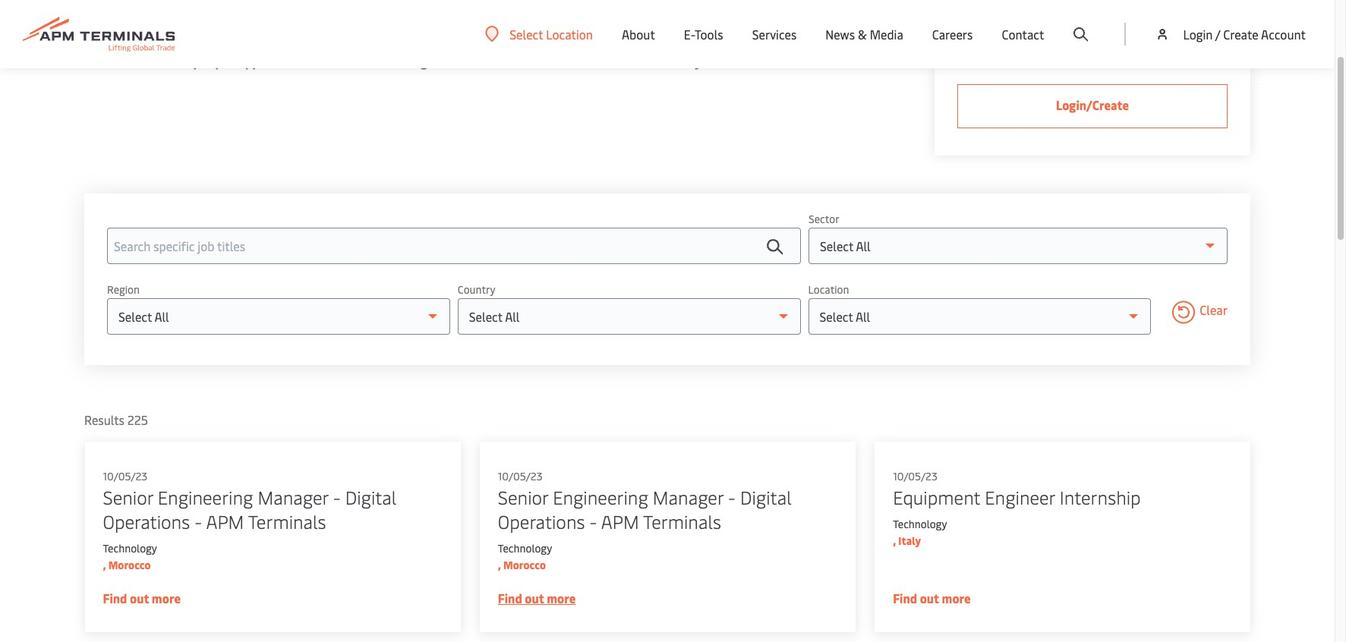 Task type: vqa. For each thing, say whether or not it's contained in the screenshot.
the An overview of our current vacancies is provided below. Please apply online. Some of our terminals may use other local channels for recruitment or accept open applications.
yes



Task type: describe. For each thing, give the bounding box(es) containing it.
1 engineering from the left
[[157, 485, 253, 510]]

may
[[634, 34, 657, 51]]

use inside an overview of our current vacancies is provided below. please apply online. some of our terminals may use other local channels for recruitment or accept open applications.
[[660, 34, 679, 51]]

, inside 10/05/23 equipment engineer internship technology , italy
[[893, 534, 896, 548]]

for
[[798, 34, 814, 51]]

3 more from the left
[[942, 590, 971, 607]]

in
[[567, 53, 577, 70]]

internship
[[1059, 485, 1141, 510]]

2 find from the left
[[498, 590, 522, 607]]

services button
[[752, 0, 797, 68]]

0 horizontal spatial ,
[[103, 558, 106, 573]]

/
[[1216, 26, 1221, 43]]

0 vertical spatial select
[[510, 25, 543, 42]]

engineer
[[985, 485, 1055, 510]]

italy
[[898, 534, 921, 548]]

1 horizontal spatial location
[[546, 25, 593, 42]]

2 digital from the left
[[740, 485, 791, 510]]

1 terminals from the left
[[248, 510, 326, 534]]

10/05/23 inside 10/05/23 equipment engineer internship technology , italy
[[893, 469, 937, 484]]

0 horizontal spatial select
[[436, 53, 471, 70]]

profile
[[1036, 37, 1086, 60]]

2 find out more from the left
[[498, 590, 575, 607]]

current
[[191, 34, 233, 51]]

2 the from the left
[[579, 53, 598, 70]]

news
[[826, 26, 855, 43]]

e-tools
[[684, 26, 723, 43]]

news & media button
[[826, 0, 904, 68]]

1 horizontal spatial ,
[[498, 558, 501, 573]]

2 of from the left
[[542, 34, 554, 51]]

or
[[154, 53, 166, 70]]

3 find out more from the left
[[893, 590, 971, 607]]

candidate
[[958, 37, 1032, 60]]

applications.
[[239, 53, 310, 70]]

sector
[[809, 212, 840, 226]]

about button
[[622, 0, 655, 68]]

terminal.
[[753, 53, 804, 70]]

country
[[458, 282, 496, 297]]

2 morocco from the left
[[503, 558, 546, 573]]

2 10/05/23 senior engineering manager - digital operations - apm terminals technology , morocco from the left
[[498, 469, 791, 573]]

news & media
[[826, 26, 904, 43]]

1 more from the left
[[151, 590, 180, 607]]

terminals
[[578, 34, 631, 51]]

1 of from the left
[[155, 34, 167, 51]]

some
[[508, 34, 539, 51]]

1 10/05/23 from the left
[[103, 469, 147, 484]]

clear
[[1200, 301, 1228, 317]]

is
[[292, 34, 301, 51]]

1 digital from the left
[[345, 485, 396, 510]]

please inside an overview of our current vacancies is provided below. please apply online. some of our terminals may use other local channels for recruitment or accept open applications.
[[395, 34, 431, 51]]

channels
[[745, 34, 795, 51]]

candidate profile
[[958, 37, 1086, 60]]

1 manager from the left
[[257, 485, 328, 510]]

225
[[127, 412, 148, 428]]

2 more from the left
[[546, 590, 575, 607]]

1 horizontal spatial technology
[[498, 541, 552, 556]]

&
[[858, 26, 867, 43]]



Task type: locate. For each thing, give the bounding box(es) containing it.
contact button
[[1002, 0, 1044, 68]]

apply
[[434, 34, 465, 51]]

your
[[695, 53, 720, 70]]

1 horizontal spatial apm
[[601, 510, 639, 534]]

menu
[[601, 53, 632, 70]]

our
[[170, 34, 189, 51], [556, 34, 575, 51]]

use down below.
[[352, 53, 371, 70]]

vacancies
[[235, 34, 289, 51]]

contact
[[650, 53, 692, 70]]

1 out from the left
[[129, 590, 149, 607]]

terminals
[[248, 510, 326, 534], [643, 510, 721, 534]]

select
[[510, 25, 543, 42], [436, 53, 471, 70]]

1 apm from the left
[[206, 510, 244, 534]]

select location
[[510, 25, 593, 42]]

2 engineering from the left
[[553, 485, 648, 510]]

text search text field
[[107, 228, 801, 264]]

location
[[546, 25, 593, 42], [474, 53, 522, 70], [808, 282, 849, 297]]

careers
[[932, 26, 973, 43]]

1 operations from the left
[[103, 510, 190, 534]]

0 horizontal spatial the
[[373, 53, 392, 70]]

manager
[[257, 485, 328, 510], [653, 485, 723, 510]]

0 horizontal spatial apm
[[206, 510, 244, 534]]

1 senior from the left
[[103, 485, 153, 510]]

1 horizontal spatial please
[[395, 34, 431, 51]]

senior
[[103, 485, 153, 510], [498, 485, 548, 510]]

1 horizontal spatial digital
[[740, 485, 791, 510]]

account
[[1261, 26, 1306, 43]]

0 horizontal spatial manager
[[257, 485, 328, 510]]

2 horizontal spatial out
[[920, 590, 939, 607]]

0 horizontal spatial engineering
[[157, 485, 253, 510]]

3 find from the left
[[893, 590, 917, 607]]

1 vertical spatial local
[[723, 53, 750, 70]]

location down online.
[[474, 53, 522, 70]]

the down below.
[[373, 53, 392, 70]]

1 horizontal spatial manager
[[653, 485, 723, 510]]

2 operations from the left
[[498, 510, 585, 534]]

0 horizontal spatial please
[[313, 53, 349, 70]]

0 horizontal spatial our
[[170, 34, 189, 51]]

accept
[[169, 53, 206, 70]]

digital
[[345, 485, 396, 510], [740, 485, 791, 510]]

below.
[[355, 34, 392, 51]]

recruitment
[[84, 53, 152, 70]]

0 horizontal spatial location
[[474, 53, 522, 70]]

select down apply
[[436, 53, 471, 70]]

1 the from the left
[[373, 53, 392, 70]]

0 horizontal spatial operations
[[103, 510, 190, 534]]

0 horizontal spatial out
[[129, 590, 149, 607]]

contact
[[1002, 26, 1044, 43]]

-
[[333, 485, 340, 510], [728, 485, 735, 510], [194, 510, 202, 534], [589, 510, 597, 534]]

select up button
[[510, 25, 543, 42]]

please use the orange select location button in the menu to contact your local terminal.
[[313, 53, 804, 70]]

operations
[[103, 510, 190, 534], [498, 510, 585, 534]]

1 horizontal spatial find
[[498, 590, 522, 607]]

1 horizontal spatial terminals
[[643, 510, 721, 534]]

2 apm from the left
[[601, 510, 639, 534]]

our up in
[[556, 34, 575, 51]]

0 horizontal spatial morocco
[[108, 558, 150, 573]]

equipment
[[893, 485, 980, 510]]

10/05/23
[[103, 469, 147, 484], [498, 469, 542, 484], [893, 469, 937, 484]]

2 horizontal spatial more
[[942, 590, 971, 607]]

other
[[682, 34, 713, 51]]

local right your at right top
[[723, 53, 750, 70]]

3 out from the left
[[920, 590, 939, 607]]

clear button
[[1173, 301, 1228, 327]]

2 terminals from the left
[[643, 510, 721, 534]]

1 horizontal spatial of
[[542, 34, 554, 51]]

of
[[155, 34, 167, 51], [542, 34, 554, 51]]

careers button
[[932, 0, 973, 68]]

location down "sector"
[[808, 282, 849, 297]]

1 our from the left
[[170, 34, 189, 51]]

2 vertical spatial location
[[808, 282, 849, 297]]

our up accept
[[170, 34, 189, 51]]

1 find from the left
[[103, 590, 127, 607]]

1 horizontal spatial use
[[660, 34, 679, 51]]

1 horizontal spatial the
[[579, 53, 598, 70]]

login / create account link
[[1155, 0, 1306, 68]]

1 horizontal spatial senior
[[498, 485, 548, 510]]

1 horizontal spatial select
[[510, 25, 543, 42]]

use
[[660, 34, 679, 51], [352, 53, 371, 70]]

login/create link
[[958, 84, 1228, 128]]

0 horizontal spatial 10/05/23
[[103, 469, 147, 484]]

e-
[[684, 26, 695, 43]]

orange
[[395, 53, 434, 70]]

create
[[1224, 26, 1259, 43]]

local inside an overview of our current vacancies is provided below. please apply online. some of our terminals may use other local channels for recruitment or accept open applications.
[[715, 34, 743, 51]]

local
[[715, 34, 743, 51], [723, 53, 750, 70]]

overview
[[102, 34, 153, 51]]

0 horizontal spatial technology
[[103, 541, 157, 556]]

to
[[635, 53, 647, 70]]

1 find out more from the left
[[103, 590, 180, 607]]

2 10/05/23 from the left
[[498, 469, 542, 484]]

2 horizontal spatial 10/05/23
[[893, 469, 937, 484]]

0 horizontal spatial use
[[352, 53, 371, 70]]

2 horizontal spatial ,
[[893, 534, 896, 548]]

2 horizontal spatial find
[[893, 590, 917, 607]]

1 horizontal spatial morocco
[[503, 558, 546, 573]]

results 225
[[84, 412, 148, 428]]

1 horizontal spatial our
[[556, 34, 575, 51]]

morocco
[[108, 558, 150, 573], [503, 558, 546, 573]]

1 horizontal spatial operations
[[498, 510, 585, 534]]

3 10/05/23 from the left
[[893, 469, 937, 484]]

results
[[84, 412, 124, 428]]

0 vertical spatial use
[[660, 34, 679, 51]]

please up orange
[[395, 34, 431, 51]]

2 out from the left
[[525, 590, 544, 607]]

2 horizontal spatial technology
[[893, 517, 947, 532]]

engineering
[[157, 485, 253, 510], [553, 485, 648, 510]]

about
[[622, 26, 655, 43]]

1 vertical spatial select
[[436, 53, 471, 70]]

1 horizontal spatial 10/05/23 senior engineering manager - digital operations - apm terminals technology , morocco
[[498, 469, 791, 573]]

1 horizontal spatial find out more
[[498, 590, 575, 607]]

location up in
[[546, 25, 593, 42]]

provided
[[303, 34, 353, 51]]

0 vertical spatial please
[[395, 34, 431, 51]]

0 vertical spatial local
[[715, 34, 743, 51]]

2 our from the left
[[556, 34, 575, 51]]

local up your at right top
[[715, 34, 743, 51]]

region
[[107, 282, 140, 297]]

10/05/23 equipment engineer internship technology , italy
[[893, 469, 1145, 548]]

please
[[395, 34, 431, 51], [313, 53, 349, 70]]

technology inside 10/05/23 equipment engineer internship technology , italy
[[893, 517, 947, 532]]

find
[[103, 590, 127, 607], [498, 590, 522, 607], [893, 590, 917, 607]]

1 vertical spatial use
[[352, 53, 371, 70]]

0 horizontal spatial 10/05/23 senior engineering manager - digital operations - apm terminals technology , morocco
[[103, 469, 396, 573]]

of up button
[[542, 34, 554, 51]]

button
[[525, 53, 564, 70]]

2 manager from the left
[[653, 485, 723, 510]]

find out more
[[103, 590, 180, 607], [498, 590, 575, 607], [893, 590, 971, 607]]

online.
[[468, 34, 505, 51]]

login
[[1183, 26, 1213, 43]]

0 horizontal spatial find out more
[[103, 590, 180, 607]]

out
[[129, 590, 149, 607], [525, 590, 544, 607], [920, 590, 939, 607]]

technology
[[893, 517, 947, 532], [103, 541, 157, 556], [498, 541, 552, 556]]

an overview of our current vacancies is provided below. please apply online. some of our terminals may use other local channels for recruitment or accept open applications.
[[84, 34, 814, 70]]

1 vertical spatial location
[[474, 53, 522, 70]]

use up contact
[[660, 34, 679, 51]]

the right in
[[579, 53, 598, 70]]

select location button
[[485, 25, 593, 42]]

1 horizontal spatial more
[[546, 590, 575, 607]]

login / create account
[[1183, 26, 1306, 43]]

1 horizontal spatial engineering
[[553, 485, 648, 510]]

an
[[84, 34, 99, 51]]

login/create
[[1056, 96, 1129, 113]]

2 horizontal spatial location
[[808, 282, 849, 297]]

open
[[208, 53, 236, 70]]

0 horizontal spatial digital
[[345, 485, 396, 510]]

10/05/23 senior engineering manager - digital operations - apm terminals technology , morocco
[[103, 469, 396, 573], [498, 469, 791, 573]]

0 horizontal spatial of
[[155, 34, 167, 51]]

more
[[151, 590, 180, 607], [546, 590, 575, 607], [942, 590, 971, 607]]

1 vertical spatial please
[[313, 53, 349, 70]]

1 10/05/23 senior engineering manager - digital operations - apm terminals technology , morocco from the left
[[103, 469, 396, 573]]

please down the "provided"
[[313, 53, 349, 70]]

tools
[[695, 26, 723, 43]]

services
[[752, 26, 797, 43]]

e-tools button
[[684, 0, 723, 68]]

,
[[893, 534, 896, 548], [103, 558, 106, 573], [498, 558, 501, 573]]

0 horizontal spatial terminals
[[248, 510, 326, 534]]

0 horizontal spatial senior
[[103, 485, 153, 510]]

0 horizontal spatial more
[[151, 590, 180, 607]]

2 horizontal spatial find out more
[[893, 590, 971, 607]]

0 vertical spatial location
[[546, 25, 593, 42]]

the
[[373, 53, 392, 70], [579, 53, 598, 70]]

of up or
[[155, 34, 167, 51]]

1 morocco from the left
[[108, 558, 150, 573]]

1 horizontal spatial out
[[525, 590, 544, 607]]

1 horizontal spatial 10/05/23
[[498, 469, 542, 484]]

0 horizontal spatial find
[[103, 590, 127, 607]]

apm
[[206, 510, 244, 534], [601, 510, 639, 534]]

media
[[870, 26, 904, 43]]

2 senior from the left
[[498, 485, 548, 510]]



